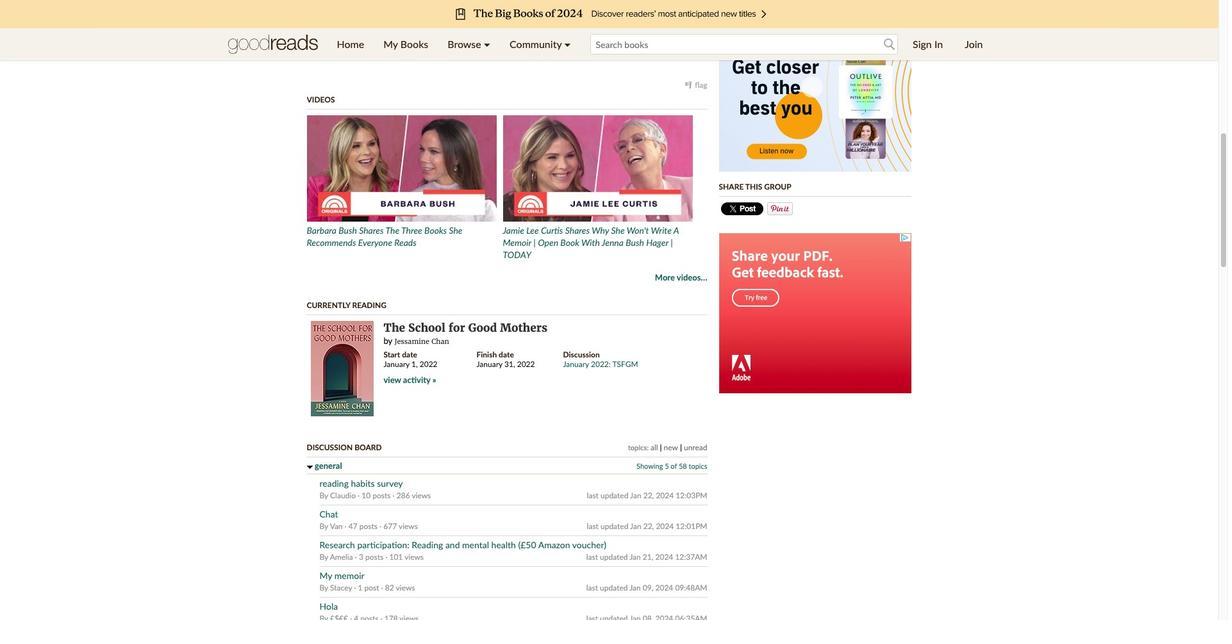 Task type: describe. For each thing, give the bounding box(es) containing it.
2024 for voucher)
[[656, 553, 673, 562]]

2024 for views
[[656, 522, 674, 532]]

4 book- from the left
[[566, 3, 585, 12]]

please
[[445, 53, 466, 62]]

09:48am
[[675, 583, 708, 593]]

group
[[765, 182, 792, 191]]

1
[[358, 583, 363, 593]]

| right all link
[[660, 443, 662, 453]]

1 book- from the left
[[445, 3, 464, 12]]

this inside this is a public group. anyone can join and invite others to join. rules
[[445, 40, 459, 49]]

rules
[[399, 53, 415, 62]]

amazon
[[538, 540, 570, 551]]

january for start
[[384, 360, 410, 370]]

home
[[337, 38, 364, 50]]

book-group link
[[523, 3, 562, 12]]

0 vertical spatial reading
[[352, 301, 387, 310]]

recommends
[[307, 237, 356, 248]]

barbara
[[307, 225, 337, 236]]

club
[[464, 3, 478, 12]]

bush inside jamie lee curtis shares why she won't write a memoir | open book with jenna bush hager | today
[[626, 237, 644, 248]]

group inside https://www.today.com/read-with-jenna group type
[[399, 40, 418, 49]]

with-
[[545, 27, 563, 37]]

stacey
[[330, 583, 352, 593]]

jamie
[[503, 225, 524, 236]]

home link
[[327, 28, 374, 60]]

today
[[581, 14, 601, 24]]

books inside barbara bush shares the three books she recommends everyone reads
[[425, 225, 447, 236]]

currently reading link
[[307, 301, 387, 310]]

jessamine chan link
[[395, 338, 449, 347]]

jan for views
[[630, 522, 642, 532]]

Search books text field
[[590, 34, 898, 55]]

by inside research participation: reading and mental health (£50 amazon voucher) by amelia ·     3 posts     ·     101 views
[[320, 553, 328, 562]]

claudio link
[[330, 491, 356, 501]]

general link
[[315, 461, 342, 471]]

my memoir link
[[320, 571, 365, 582]]

jan for voucher)
[[630, 553, 641, 562]]

hola link
[[320, 601, 338, 612]]

…more
[[568, 53, 591, 62]]

0 horizontal spatial to
[[514, 53, 522, 62]]

and inside research participation: reading and mental health (£50 amazon voucher) by amelia ·     3 posts     ·     101 views
[[446, 540, 460, 551]]

discussion board link
[[307, 443, 382, 453]]

to inside this is a public group. anyone can join and invite others to join. rules
[[633, 40, 641, 49]]

habits
[[351, 478, 375, 489]]

last for ·
[[587, 491, 599, 501]]

677
[[384, 522, 397, 532]]

· left 82
[[381, 583, 383, 593]]

1 debut- from the left
[[609, 3, 632, 12]]

· left 286
[[393, 491, 395, 501]]

view activity » link
[[384, 375, 436, 386]]

pin it button image
[[767, 202, 793, 215]]

browse ▾
[[448, 38, 491, 50]]

book-club , book-clubs , book-group , book-lovers , debut-authors , debut-novels , fiction , jenna-bush-hager , literature , and today website
[[399, 3, 707, 37]]

my books
[[384, 38, 428, 50]]

today
[[503, 249, 531, 260]]

board
[[355, 443, 382, 453]]

jamie lee curtis shares why she won't write a memoir | open book with jenna bush hager | today link
[[503, 225, 679, 260]]

jan for ·
[[630, 491, 642, 501]]

reading habits survey by claudio ·     10 posts     ·     286 views
[[320, 478, 431, 501]]

posts inside 'reading habits survey by claudio ·     10 posts     ·     286 views'
[[373, 491, 391, 501]]

updated for voucher)
[[600, 553, 628, 562]]

research
[[320, 540, 355, 551]]

3
[[359, 553, 364, 562]]

22, for van
[[644, 522, 654, 532]]

general
[[315, 461, 342, 471]]

videos
[[307, 95, 335, 105]]

and inside this is a public group. anyone can join and invite others to join. rules
[[575, 40, 587, 49]]

last for voucher)
[[586, 553, 598, 562]]

won't
[[627, 225, 649, 236]]

more videos… link
[[655, 273, 708, 283]]

12:01pm
[[676, 522, 708, 532]]

https://www.today.com/read-with-jenna group type
[[399, 27, 581, 49]]

discussion for discussion january 2022: tsfgm view activity »
[[563, 350, 600, 360]]

school
[[408, 321, 446, 335]]

jamie lee curtis shares why she won't write a memoir | open book with jenna bush hager | today
[[503, 225, 679, 260]]

finish date january 31, 2022
[[477, 350, 535, 370]]

videos…
[[677, 273, 708, 283]]

a
[[468, 40, 472, 49]]

last for 82
[[586, 583, 598, 593]]

58
[[679, 462, 687, 471]]

last updated jan 22, 2024 12:01pm
[[587, 522, 708, 532]]

research participation: reading and mental health (£50 amazon voucher) link
[[320, 540, 607, 551]]

health
[[492, 540, 516, 551]]

tsfgm
[[613, 360, 638, 370]]

write
[[651, 225, 672, 236]]

12:37am
[[675, 553, 708, 562]]

debut-authors link
[[609, 3, 658, 12]]

with
[[582, 237, 600, 248]]

2022:
[[591, 360, 611, 370]]

stacey link
[[330, 583, 352, 593]]

date for 1,
[[402, 350, 417, 360]]

my for my books
[[384, 38, 398, 50]]

book-lovers link
[[566, 3, 606, 12]]

barbara bush shares the three books she recommends everyone reads
[[307, 225, 463, 248]]

by
[[384, 336, 393, 347]]

reading inside research participation: reading and mental health (£50 amazon voucher) by amelia ·     3 posts     ·     101 views
[[412, 540, 443, 551]]

showing
[[637, 462, 663, 471]]

22, for survey
[[644, 491, 654, 501]]

2 debut- from the left
[[661, 3, 684, 12]]

jenna
[[563, 27, 581, 37]]

three
[[401, 225, 422, 236]]

flag
[[695, 80, 708, 90]]

cl
[[562, 53, 568, 62]]

more videos…
[[655, 273, 708, 283]]

21,
[[643, 553, 654, 562]]

last updated jan 21, 2024 12:37am
[[586, 553, 708, 562]]

topics
[[689, 462, 708, 471]]

updated for views
[[601, 522, 629, 532]]

· left the 1
[[354, 583, 356, 593]]

all
[[651, 443, 658, 453]]

bush-
[[491, 14, 510, 24]]

+ image
[[307, 466, 313, 469]]

views inside my memoir by stacey ·     1 post     ·     82 views
[[396, 583, 415, 593]]

last updated jan 22, 2024 12:03pm
[[587, 491, 708, 501]]

shares inside jamie lee curtis shares why she won't write a memoir | open book with jenna bush hager | today
[[565, 225, 590, 236]]

the inside barbara bush shares the three books she recommends everyone reads
[[386, 225, 400, 236]]

everyone
[[358, 237, 392, 248]]

286
[[397, 491, 410, 501]]

| right hager
[[671, 237, 673, 248]]

bush inside barbara bush shares the three books she recommends everyone reads
[[339, 225, 357, 236]]

last for views
[[587, 522, 599, 532]]

· left 101
[[386, 553, 388, 562]]

| right new
[[680, 443, 682, 453]]

research participation: reading and mental health (£50 amazon voucher) by amelia ·     3 posts     ·     101 views
[[320, 540, 607, 562]]

open
[[538, 237, 559, 248]]

▾ for community ▾
[[564, 38, 571, 50]]

start
[[384, 350, 400, 360]]

· left 10
[[358, 491, 360, 501]]

hager
[[646, 237, 669, 248]]

0 vertical spatial books
[[401, 38, 428, 50]]

lee
[[527, 225, 539, 236]]

jenna-bush-hager link
[[470, 14, 529, 24]]



Task type: vqa. For each thing, say whether or not it's contained in the screenshot.
2nd THE UPDATED from the bottom of the page
yes



Task type: locate. For each thing, give the bounding box(es) containing it.
posts right 47
[[360, 522, 378, 532]]

101
[[390, 553, 403, 562]]

by inside my memoir by stacey ·     1 post     ·     82 views
[[320, 583, 328, 593]]

1 shares from the left
[[359, 225, 384, 236]]

shares inside barbara bush shares the three books she recommends everyone reads
[[359, 225, 384, 236]]

22, up 21,
[[644, 522, 654, 532]]

updated
[[601, 491, 629, 501], [601, 522, 629, 532], [600, 553, 628, 562], [600, 583, 628, 593]]

more
[[655, 273, 675, 283]]

0 vertical spatial bush
[[339, 225, 357, 236]]

topics: all | new | unread
[[628, 443, 708, 453]]

4 updated from the top
[[600, 583, 628, 593]]

others
[[610, 40, 631, 49]]

views right 677 on the bottom left of page
[[399, 522, 418, 532]]

share
[[719, 182, 744, 191]]

2 january from the left
[[477, 360, 503, 370]]

0 horizontal spatial date
[[402, 350, 417, 360]]

she right three
[[449, 225, 463, 236]]

2022 right 31,
[[517, 360, 535, 370]]

good
[[468, 321, 497, 335]]

»
[[433, 375, 436, 386]]

menu
[[327, 28, 581, 60]]

2 advertisement element from the top
[[719, 233, 911, 393]]

…more link
[[568, 53, 591, 62]]

0 horizontal spatial she
[[449, 225, 463, 236]]

january inside 'start date january  1, 2022'
[[384, 360, 410, 370]]

shares up everyone
[[359, 225, 384, 236]]

browse ▾ button
[[438, 28, 500, 60]]

my books link
[[374, 28, 438, 60]]

2022 for finish date january 31, 2022
[[517, 360, 535, 370]]

my for my memoir by stacey ·     1 post     ·     82 views
[[320, 571, 332, 582]]

discussion up general
[[307, 443, 353, 453]]

please be courteous to other book cl …more
[[445, 53, 591, 62]]

3 january from the left
[[563, 360, 589, 370]]

date for 31,
[[499, 350, 514, 360]]

join
[[965, 38, 983, 50]]

january left 2022:
[[563, 360, 589, 370]]

1 january from the left
[[384, 360, 410, 370]]

views inside 'reading habits survey by claudio ·     10 posts     ·     286 views'
[[412, 491, 431, 501]]

jan down showing at the right of the page
[[630, 491, 642, 501]]

is
[[461, 40, 466, 49]]

my left type
[[384, 38, 398, 50]]

0 vertical spatial the
[[386, 225, 400, 236]]

1 vertical spatial to
[[514, 53, 522, 62]]

22,
[[644, 491, 654, 501], [644, 522, 654, 532]]

jenna-
[[470, 14, 491, 24]]

1 updated from the top
[[601, 491, 629, 501]]

1 vertical spatial group
[[399, 40, 418, 49]]

1 horizontal spatial group
[[542, 3, 562, 12]]

2024 left 12:01pm
[[656, 522, 674, 532]]

2 ▾ from the left
[[564, 38, 571, 50]]

updated for 82
[[600, 583, 628, 593]]

the
[[386, 225, 400, 236], [384, 321, 405, 335]]

mothers
[[500, 321, 548, 335]]

1 vertical spatial advertisement element
[[719, 233, 911, 393]]

to left "join."
[[633, 40, 641, 49]]

Search for books to add to your shelves search field
[[590, 34, 898, 55]]

by down reading at the left bottom of the page
[[320, 491, 328, 501]]

discussion january 2022: tsfgm view activity »
[[384, 350, 638, 386]]

2022 inside 'start date january  1, 2022'
[[420, 360, 438, 370]]

2 she from the left
[[611, 225, 625, 236]]

bush down won't
[[626, 237, 644, 248]]

2 vertical spatial posts
[[365, 553, 384, 562]]

book
[[544, 53, 561, 62]]

and inside the book-club , book-clubs , book-group , book-lovers , debut-authors , debut-novels , fiction , jenna-bush-hager , literature , and today website
[[567, 14, 579, 24]]

1 vertical spatial the
[[384, 321, 405, 335]]

join
[[561, 40, 573, 49]]

books down website
[[401, 38, 428, 50]]

0 horizontal spatial reading
[[352, 301, 387, 310]]

book- up jenna-bush-hager link
[[482, 3, 502, 12]]

can
[[547, 40, 559, 49]]

to left other
[[514, 53, 522, 62]]

1 vertical spatial bush
[[626, 237, 644, 248]]

2 vertical spatial and
[[446, 540, 460, 551]]

0 horizontal spatial this
[[445, 40, 459, 49]]

hola
[[320, 601, 338, 612]]

discussion left tsfgm
[[563, 350, 600, 360]]

▾ inside popup button
[[564, 38, 571, 50]]

by inside 'reading habits survey by claudio ·     10 posts     ·     286 views'
[[320, 491, 328, 501]]

10
[[362, 491, 371, 501]]

1 horizontal spatial january
[[477, 360, 503, 370]]

2 horizontal spatial january
[[563, 360, 589, 370]]

1 horizontal spatial shares
[[565, 225, 590, 236]]

· left 677 on the bottom left of page
[[380, 522, 382, 532]]

4 by from the top
[[320, 583, 328, 593]]

this left 'is'
[[445, 40, 459, 49]]

books right three
[[425, 225, 447, 236]]

bush
[[339, 225, 357, 236], [626, 237, 644, 248]]

discussion inside discussion january 2022: tsfgm view activity »
[[563, 350, 600, 360]]

reading up by
[[352, 301, 387, 310]]

the up reads
[[386, 225, 400, 236]]

currently
[[307, 301, 350, 310]]

last updated jan 09, 2024 09:48am
[[586, 583, 708, 593]]

today link
[[581, 14, 601, 24]]

advertisement element
[[719, 11, 911, 172], [719, 233, 911, 393]]

flag link
[[686, 80, 708, 90]]

▾ inside dropdown button
[[484, 38, 491, 50]]

views
[[412, 491, 431, 501], [399, 522, 418, 532], [405, 553, 424, 562], [396, 583, 415, 593]]

memoir
[[503, 237, 532, 248]]

sign in link
[[904, 28, 953, 60]]

1 22, from the top
[[644, 491, 654, 501]]

0 horizontal spatial bush
[[339, 225, 357, 236]]

jan for 82
[[630, 583, 641, 593]]

discussion
[[563, 350, 600, 360], [307, 443, 353, 453]]

jamie lee curtis shares why she won't write a memoir | open book with jenna bush hager | today image
[[503, 115, 693, 222]]

this right share
[[746, 182, 763, 191]]

videos link
[[307, 95, 335, 105]]

1 vertical spatial discussion
[[307, 443, 353, 453]]

2022 right "1," at the left bottom
[[420, 360, 438, 370]]

barbara bush shares the three books she recommends everyone reads image
[[307, 115, 497, 222]]

· left 3 in the bottom left of the page
[[355, 553, 357, 562]]

updated left 09,
[[600, 583, 628, 593]]

anyone
[[519, 40, 545, 49]]

2024 left 12:03pm
[[656, 491, 674, 501]]

by inside the chat by van ·     47 posts     ·     677 views
[[320, 522, 328, 532]]

0 vertical spatial posts
[[373, 491, 391, 501]]

chat by van ·     47 posts     ·     677 views
[[320, 509, 418, 532]]

unread
[[684, 443, 708, 453]]

3 updated from the top
[[600, 553, 628, 562]]

0 vertical spatial this
[[445, 40, 459, 49]]

community ▾
[[510, 38, 571, 50]]

0 horizontal spatial ▾
[[484, 38, 491, 50]]

1 by from the top
[[320, 491, 328, 501]]

this is a public group. anyone can join and invite others to join. rules
[[399, 40, 657, 62]]

1 vertical spatial books
[[425, 225, 447, 236]]

debut- right lovers
[[609, 3, 632, 12]]

reading right participation:
[[412, 540, 443, 551]]

and
[[567, 14, 579, 24], [575, 40, 587, 49], [446, 540, 460, 551]]

date right finish
[[499, 350, 514, 360]]

views right 101
[[405, 553, 424, 562]]

book- up 'today' link
[[566, 3, 585, 12]]

updated down the voucher) at the bottom of the page
[[600, 553, 628, 562]]

views inside research participation: reading and mental health (£50 amazon voucher) by amelia ·     3 posts     ·     101 views
[[405, 553, 424, 562]]

book-clubs link
[[482, 3, 519, 12]]

0 horizontal spatial debut-
[[609, 3, 632, 12]]

january inside finish date january 31, 2022
[[477, 360, 503, 370]]

1 horizontal spatial discussion
[[563, 350, 600, 360]]

public
[[474, 40, 494, 49]]

▾ down https://www.today.com/read-
[[484, 38, 491, 50]]

1 vertical spatial 22,
[[644, 522, 654, 532]]

currently reading
[[307, 301, 387, 310]]

2 22, from the top
[[644, 522, 654, 532]]

2 2022 from the left
[[517, 360, 535, 370]]

1 horizontal spatial she
[[611, 225, 625, 236]]

january inside discussion january 2022: tsfgm view activity »
[[563, 360, 589, 370]]

books
[[401, 38, 428, 50], [425, 225, 447, 236]]

the school for good mothers by jessamine chan
[[384, 321, 548, 347]]

fiction link
[[445, 14, 466, 24]]

debut- right the authors
[[661, 3, 684, 12]]

for
[[449, 321, 465, 335]]

discussion for discussion board
[[307, 443, 353, 453]]

type
[[420, 40, 435, 49]]

2 updated from the top
[[601, 522, 629, 532]]

courteous
[[479, 53, 513, 62]]

views inside the chat by van ·     47 posts     ·     677 views
[[399, 522, 418, 532]]

group
[[542, 3, 562, 12], [399, 40, 418, 49]]

https://www.today.com/read-with-jenna link
[[445, 27, 581, 37]]

updated up last updated jan 22, 2024 12:01pm
[[601, 491, 629, 501]]

2024 right 09,
[[656, 583, 673, 593]]

book
[[561, 237, 580, 248]]

2 shares from the left
[[565, 225, 590, 236]]

1 horizontal spatial this
[[746, 182, 763, 191]]

share this group
[[719, 182, 792, 191]]

by left van link
[[320, 522, 328, 532]]

1 2022 from the left
[[420, 360, 438, 370]]

the inside the school for good mothers by jessamine chan
[[384, 321, 405, 335]]

bush up recommends
[[339, 225, 357, 236]]

she up jenna
[[611, 225, 625, 236]]

(£50
[[518, 540, 536, 551]]

|
[[534, 237, 536, 248], [671, 237, 673, 248], [660, 443, 662, 453], [680, 443, 682, 453]]

▾ down jenna
[[564, 38, 571, 50]]

1 vertical spatial my
[[320, 571, 332, 582]]

voucher)
[[572, 540, 607, 551]]

3 book- from the left
[[523, 3, 542, 12]]

0 horizontal spatial discussion
[[307, 443, 353, 453]]

she inside barbara bush shares the three books she recommends everyone reads
[[449, 225, 463, 236]]

0 vertical spatial group
[[542, 3, 562, 12]]

0 horizontal spatial my
[[320, 571, 332, 582]]

my up stacey
[[320, 571, 332, 582]]

1 horizontal spatial ▾
[[564, 38, 571, 50]]

0 horizontal spatial january
[[384, 360, 410, 370]]

1 vertical spatial reading
[[412, 540, 443, 551]]

posts inside research participation: reading and mental health (£50 amazon voucher) by amelia ·     3 posts     ·     101 views
[[365, 553, 384, 562]]

·
[[358, 491, 360, 501], [393, 491, 395, 501], [345, 522, 347, 532], [380, 522, 382, 532], [355, 553, 357, 562], [386, 553, 388, 562], [354, 583, 356, 593], [381, 583, 383, 593]]

2024 right 21,
[[656, 553, 673, 562]]

the up by
[[384, 321, 405, 335]]

last
[[587, 491, 599, 501], [587, 522, 599, 532], [586, 553, 598, 562], [586, 583, 598, 593]]

views right 286
[[412, 491, 431, 501]]

0 vertical spatial to
[[633, 40, 641, 49]]

of
[[671, 462, 677, 471]]

why
[[592, 225, 609, 236]]

1 horizontal spatial 2022
[[517, 360, 535, 370]]

january up view
[[384, 360, 410, 370]]

chan
[[432, 338, 449, 347]]

the school for good mothers image
[[311, 321, 373, 417]]

0 vertical spatial advertisement element
[[719, 11, 911, 172]]

be
[[468, 53, 477, 62]]

she inside jamie lee curtis shares why she won't write a memoir | open book with jenna bush hager | today
[[611, 225, 625, 236]]

book- up fiction
[[445, 3, 464, 12]]

group up rules
[[399, 40, 418, 49]]

and left mental
[[446, 540, 460, 551]]

2022
[[420, 360, 438, 370], [517, 360, 535, 370]]

0 vertical spatial and
[[567, 14, 579, 24]]

fiction
[[445, 14, 466, 24]]

group inside the book-club , book-clubs , book-group , book-lovers , debut-authors , debut-novels , fiction , jenna-bush-hager , literature , and today website
[[542, 3, 562, 12]]

0 vertical spatial my
[[384, 38, 398, 50]]

posts down survey
[[373, 491, 391, 501]]

· left 47
[[345, 522, 347, 532]]

2022 inside finish date january 31, 2022
[[517, 360, 535, 370]]

1 advertisement element from the top
[[719, 11, 911, 172]]

▾ for browse ▾
[[484, 38, 491, 50]]

date inside 'start date january  1, 2022'
[[402, 350, 417, 360]]

1 horizontal spatial bush
[[626, 237, 644, 248]]

1 horizontal spatial to
[[633, 40, 641, 49]]

jan up last updated jan 21, 2024 12:37am
[[630, 522, 642, 532]]

activity
[[403, 375, 431, 386]]

shares up book
[[565, 225, 590, 236]]

and up jenna
[[567, 14, 579, 24]]

22, down showing at the right of the page
[[644, 491, 654, 501]]

views right 82
[[396, 583, 415, 593]]

47
[[349, 522, 358, 532]]

by left amelia link in the left bottom of the page
[[320, 553, 328, 562]]

and up "…more" link
[[575, 40, 587, 49]]

| down lee
[[534, 237, 536, 248]]

group up "literature" link
[[542, 3, 562, 12]]

date inside finish date january 31, 2022
[[499, 350, 514, 360]]

january left 31,
[[477, 360, 503, 370]]

join link
[[955, 28, 993, 60]]

jenna
[[602, 237, 624, 248]]

2024 for 82
[[656, 583, 673, 593]]

1 horizontal spatial date
[[499, 350, 514, 360]]

browse
[[448, 38, 481, 50]]

date down jessamine
[[402, 350, 417, 360]]

jan left 21,
[[630, 553, 641, 562]]

1 she from the left
[[449, 225, 463, 236]]

1 vertical spatial this
[[746, 182, 763, 191]]

by left stacey
[[320, 583, 328, 593]]

updated for ·
[[601, 491, 629, 501]]

january for finish
[[477, 360, 503, 370]]

0 vertical spatial discussion
[[563, 350, 600, 360]]

2 book- from the left
[[482, 3, 502, 12]]

jan left 09,
[[630, 583, 641, 593]]

memoir
[[335, 571, 365, 582]]

1 horizontal spatial debut-
[[661, 3, 684, 12]]

book- up hager
[[523, 3, 542, 12]]

3 by from the top
[[320, 553, 328, 562]]

amelia link
[[330, 553, 353, 562]]

0 horizontal spatial shares
[[359, 225, 384, 236]]

0 vertical spatial 22,
[[644, 491, 654, 501]]

1 horizontal spatial my
[[384, 38, 398, 50]]

reading
[[320, 478, 349, 489]]

the most anticipated books of 2024 image
[[96, 0, 1122, 28]]

2 date from the left
[[499, 350, 514, 360]]

1 ▾ from the left
[[484, 38, 491, 50]]

january 2022: tsfgm link
[[563, 360, 638, 370]]

2024 for ·
[[656, 491, 674, 501]]

1 horizontal spatial reading
[[412, 540, 443, 551]]

2 by from the top
[[320, 522, 328, 532]]

my inside my memoir by stacey ·     1 post     ·     82 views
[[320, 571, 332, 582]]

0 horizontal spatial 2022
[[420, 360, 438, 370]]

unread link
[[684, 443, 708, 453]]

posts inside the chat by van ·     47 posts     ·     677 views
[[360, 522, 378, 532]]

1 date from the left
[[402, 350, 417, 360]]

showing 5 of 58 topics link
[[637, 462, 708, 471]]

2022 for start date january  1, 2022
[[420, 360, 438, 370]]

0 horizontal spatial group
[[399, 40, 418, 49]]

posts right 3 in the bottom left of the page
[[365, 553, 384, 562]]

1 vertical spatial and
[[575, 40, 587, 49]]

menu containing home
[[327, 28, 581, 60]]

updated up the voucher) at the bottom of the page
[[601, 522, 629, 532]]

1 vertical spatial posts
[[360, 522, 378, 532]]



